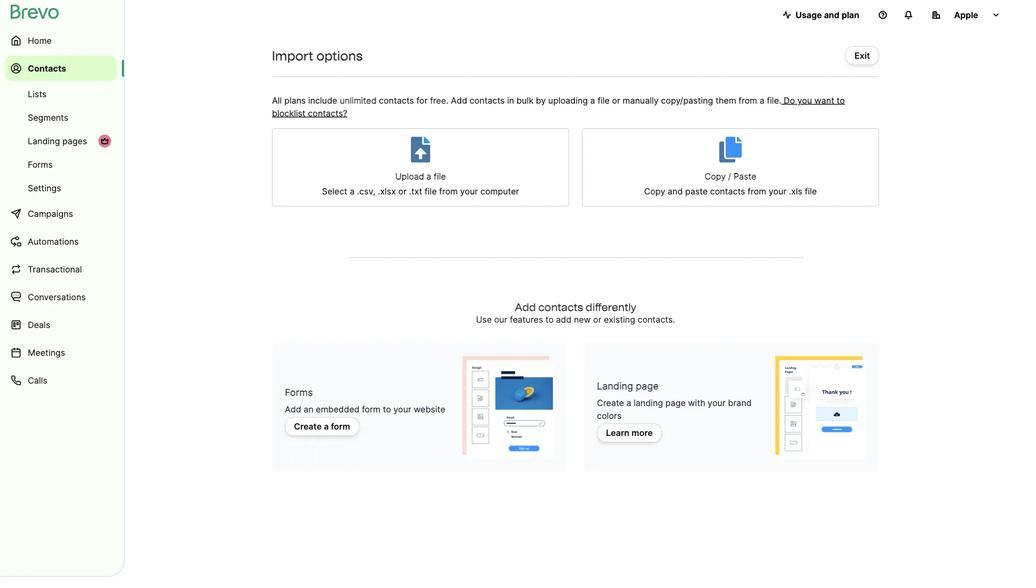 Task type: describe. For each thing, give the bounding box(es) containing it.
conversations link
[[4, 284, 118, 310]]

deals
[[28, 320, 50, 330]]

paste
[[734, 171, 757, 182]]

all
[[272, 95, 282, 106]]

1 horizontal spatial add
[[451, 95, 467, 106]]

in
[[507, 95, 514, 106]]

manually
[[623, 95, 659, 106]]

your left website
[[394, 404, 411, 415]]

use
[[476, 315, 492, 325]]

upload
[[395, 171, 424, 182]]

1 horizontal spatial form
[[362, 404, 381, 415]]

free
[[430, 95, 446, 106]]

automations link
[[4, 229, 118, 254]]

pages
[[62, 136, 87, 146]]

file right uploading on the top right of the page
[[598, 95, 610, 106]]

contacts link
[[4, 56, 118, 81]]

0 vertical spatial page
[[636, 380, 659, 392]]

do
[[784, 95, 795, 106]]

copy/pasting
[[661, 95, 713, 106]]

exit
[[855, 50, 870, 61]]

1 vertical spatial copy
[[644, 186, 666, 197]]

include
[[308, 95, 337, 106]]

embedded
[[316, 404, 360, 415]]

select
[[322, 186, 347, 197]]

1 horizontal spatial forms
[[285, 387, 313, 399]]

create a form link
[[285, 417, 359, 436]]

a right upload
[[427, 171, 432, 182]]

usage and plan button
[[775, 4, 868, 26]]

from inside the upload a file select a .csv, .xlsx or .txt file from your computer
[[439, 186, 458, 197]]

create for create a landing page with your brand colors
[[597, 398, 624, 408]]

an
[[304, 404, 314, 415]]

landing for landing page
[[597, 380, 633, 392]]

usage and plan
[[796, 10, 860, 20]]

0 horizontal spatial form
[[331, 422, 350, 432]]

add for embedded
[[285, 404, 301, 415]]

features
[[510, 315, 543, 325]]

contacts inside copy / paste copy and paste contacts from your .xls file
[[710, 186, 746, 197]]

from inside copy / paste copy and paste contacts from your .xls file
[[748, 186, 767, 197]]

add for differently
[[515, 301, 536, 314]]

landing
[[634, 398, 663, 408]]

1 horizontal spatial copy
[[705, 171, 726, 182]]

a right uploading on the top right of the page
[[591, 95, 595, 106]]

a down embedded
[[324, 422, 329, 432]]

forms inside forms link
[[28, 159, 53, 170]]

transactional
[[28, 264, 82, 275]]

uploading
[[548, 95, 588, 106]]

for
[[417, 95, 428, 106]]

upload a file select a .csv, .xlsx or .txt file from your computer
[[322, 171, 519, 197]]

file right ".txt"
[[425, 186, 437, 197]]

want
[[815, 95, 835, 106]]

landing for landing pages
[[28, 136, 60, 146]]

to inside "add contacts differently use our features to add new or existing contacts."
[[546, 315, 554, 325]]

brand
[[728, 398, 752, 408]]

conversations
[[28, 292, 86, 302]]

exit link
[[846, 46, 879, 65]]

options
[[316, 48, 363, 63]]

more
[[632, 428, 653, 438]]

home
[[28, 35, 52, 46]]

differently
[[586, 301, 637, 314]]

contacts
[[28, 63, 66, 74]]

contacts?
[[308, 108, 347, 118]]

and inside button
[[824, 10, 840, 20]]

blocklist
[[272, 108, 306, 118]]

campaigns
[[28, 209, 73, 219]]

/
[[728, 171, 732, 182]]

transactional link
[[4, 257, 118, 282]]

your inside copy / paste copy and paste contacts from your .xls file
[[769, 186, 787, 197]]

from right them
[[739, 95, 758, 106]]

to inside do you want to blocklist contacts?
[[837, 95, 845, 106]]

and inside copy / paste copy and paste contacts from your .xls file
[[668, 186, 683, 197]]

left___rvooi image
[[101, 137, 109, 145]]

our
[[494, 315, 508, 325]]



Task type: vqa. For each thing, say whether or not it's contained in the screenshot.
list
no



Task type: locate. For each thing, give the bounding box(es) containing it.
you
[[798, 95, 812, 106]]

1 horizontal spatial to
[[546, 315, 554, 325]]

and left the plan
[[824, 10, 840, 20]]

colors
[[597, 411, 622, 421]]

contacts left for
[[379, 95, 414, 106]]

contacts inside "add contacts differently use our features to add new or existing contacts."
[[538, 301, 583, 314]]

meetings
[[28, 348, 65, 358]]

2 vertical spatial to
[[383, 404, 391, 415]]

a left file.
[[760, 95, 765, 106]]

0 horizontal spatial forms
[[28, 159, 53, 170]]

deals link
[[4, 312, 118, 338]]

file right upload
[[434, 171, 446, 182]]

form down embedded
[[331, 422, 350, 432]]

1 vertical spatial to
[[546, 315, 554, 325]]

computer
[[481, 186, 519, 197]]

calls link
[[4, 368, 118, 393]]

import
[[272, 48, 314, 63]]

them
[[716, 95, 736, 106]]

new
[[574, 315, 591, 325]]

create a landing page with your brand colors
[[597, 398, 752, 421]]

.csv,
[[357, 186, 376, 197]]

forms
[[28, 159, 53, 170], [285, 387, 313, 399]]

2 horizontal spatial add
[[515, 301, 536, 314]]

and left paste
[[668, 186, 683, 197]]

1 horizontal spatial or
[[593, 315, 602, 325]]

file inside copy / paste copy and paste contacts from your .xls file
[[805, 186, 817, 197]]

existing
[[604, 315, 636, 325]]

your
[[460, 186, 478, 197], [769, 186, 787, 197], [708, 398, 726, 408], [394, 404, 411, 415]]

1 vertical spatial create
[[294, 422, 322, 432]]

0 horizontal spatial add
[[285, 404, 301, 415]]

0 vertical spatial add
[[451, 95, 467, 106]]

0 vertical spatial copy
[[705, 171, 726, 182]]

learn more
[[606, 428, 653, 438]]

to right want
[[837, 95, 845, 106]]

to left website
[[383, 404, 391, 415]]

usage
[[796, 10, 822, 20]]

form right embedded
[[362, 404, 381, 415]]

0 vertical spatial and
[[824, 10, 840, 20]]

automations
[[28, 236, 79, 247]]

2 vertical spatial or
[[593, 315, 602, 325]]

segments link
[[4, 107, 118, 128]]

0 horizontal spatial create
[[294, 422, 322, 432]]

.txt
[[409, 186, 422, 197]]

file right .xls
[[805, 186, 817, 197]]

import options
[[272, 48, 363, 63]]

landing up colors
[[597, 380, 633, 392]]

lists
[[28, 89, 47, 99]]

1 horizontal spatial create
[[597, 398, 624, 408]]

1 vertical spatial form
[[331, 422, 350, 432]]

by
[[536, 95, 546, 106]]

0 horizontal spatial copy
[[644, 186, 666, 197]]

contacts left in
[[470, 95, 505, 106]]

.
[[446, 95, 449, 106]]

landing down segments
[[28, 136, 60, 146]]

add inside "add contacts differently use our features to add new or existing contacts."
[[515, 301, 536, 314]]

1 horizontal spatial and
[[824, 10, 840, 20]]

.xlsx
[[378, 186, 396, 197]]

1 horizontal spatial page
[[666, 398, 686, 408]]

or inside "add contacts differently use our features to add new or existing contacts."
[[593, 315, 602, 325]]

a inside "create a landing page with your brand colors"
[[627, 398, 632, 408]]

a left .csv,
[[350, 186, 355, 197]]

page
[[636, 380, 659, 392], [666, 398, 686, 408]]

file.
[[767, 95, 782, 106]]

create for create a form
[[294, 422, 322, 432]]

unlimited
[[340, 95, 377, 106]]

settings link
[[4, 177, 118, 199]]

your left .xls
[[769, 186, 787, 197]]

forms up the settings
[[28, 159, 53, 170]]

lists link
[[4, 83, 118, 105]]

add an embedded form to your website
[[285, 404, 446, 415]]

0 vertical spatial create
[[597, 398, 624, 408]]

copy left paste
[[644, 186, 666, 197]]

copy
[[705, 171, 726, 182], [644, 186, 666, 197]]

0 horizontal spatial page
[[636, 380, 659, 392]]

to left the add on the bottom right
[[546, 315, 554, 325]]

paste
[[685, 186, 708, 197]]

create a form
[[294, 422, 350, 432]]

form
[[362, 404, 381, 415], [331, 422, 350, 432]]

1 horizontal spatial landing
[[597, 380, 633, 392]]

page left with
[[666, 398, 686, 408]]

from right ".txt"
[[439, 186, 458, 197]]

segments
[[28, 112, 68, 123]]

do you want to blocklist contacts?
[[272, 95, 845, 118]]

your inside "create a landing page with your brand colors"
[[708, 398, 726, 408]]

plans
[[284, 95, 306, 106]]

create up colors
[[597, 398, 624, 408]]

settings
[[28, 183, 61, 193]]

0 vertical spatial form
[[362, 404, 381, 415]]

landing pages link
[[4, 130, 118, 152]]

website
[[414, 404, 446, 415]]

.xls
[[789, 186, 803, 197]]

apple
[[955, 10, 979, 20]]

file
[[598, 95, 610, 106], [434, 171, 446, 182], [425, 186, 437, 197], [805, 186, 817, 197]]

to
[[837, 95, 845, 106], [546, 315, 554, 325], [383, 404, 391, 415]]

0 vertical spatial to
[[837, 95, 845, 106]]

page inside "create a landing page with your brand colors"
[[666, 398, 686, 408]]

with
[[688, 398, 706, 408]]

meetings link
[[4, 340, 118, 366]]

0 horizontal spatial landing
[[28, 136, 60, 146]]

your left computer
[[460, 186, 478, 197]]

0 horizontal spatial and
[[668, 186, 683, 197]]

1 vertical spatial or
[[398, 186, 407, 197]]

1 vertical spatial forms
[[285, 387, 313, 399]]

contacts down /
[[710, 186, 746, 197]]

1 vertical spatial landing
[[597, 380, 633, 392]]

or left manually
[[612, 95, 621, 106]]

0 vertical spatial or
[[612, 95, 621, 106]]

your right with
[[708, 398, 726, 408]]

add
[[556, 315, 572, 325]]

page up the landing
[[636, 380, 659, 392]]

0 vertical spatial landing
[[28, 136, 60, 146]]

2 horizontal spatial or
[[612, 95, 621, 106]]

contacts
[[379, 95, 414, 106], [470, 95, 505, 106], [710, 186, 746, 197], [538, 301, 583, 314]]

apple button
[[924, 4, 1009, 26]]

learn
[[606, 428, 630, 438]]

add left an
[[285, 404, 301, 415]]

0 vertical spatial forms
[[28, 159, 53, 170]]

add up features
[[515, 301, 536, 314]]

or left ".txt"
[[398, 186, 407, 197]]

0 horizontal spatial to
[[383, 404, 391, 415]]

plan
[[842, 10, 860, 20]]

calls
[[28, 375, 47, 386]]

0 horizontal spatial or
[[398, 186, 407, 197]]

1 vertical spatial and
[[668, 186, 683, 197]]

and
[[824, 10, 840, 20], [668, 186, 683, 197]]

contacts up the add on the bottom right
[[538, 301, 583, 314]]

your inside the upload a file select a .csv, .xlsx or .txt file from your computer
[[460, 186, 478, 197]]

add right "."
[[451, 95, 467, 106]]

all plans include unlimited contacts for free . add contacts in bulk by uploading a file or manually copy/pasting them from a file.
[[272, 95, 782, 106]]

campaigns link
[[4, 201, 118, 227]]

landing pages
[[28, 136, 87, 146]]

copy left /
[[705, 171, 726, 182]]

forms up an
[[285, 387, 313, 399]]

contacts.
[[638, 315, 675, 325]]

home link
[[4, 28, 118, 53]]

from down paste
[[748, 186, 767, 197]]

2 horizontal spatial to
[[837, 95, 845, 106]]

a down the landing page
[[627, 398, 632, 408]]

forms link
[[4, 154, 118, 175]]

create inside "create a landing page with your brand colors"
[[597, 398, 624, 408]]

or inside the upload a file select a .csv, .xlsx or .txt file from your computer
[[398, 186, 407, 197]]

learn more link
[[597, 424, 662, 443]]

2 vertical spatial add
[[285, 404, 301, 415]]

or right new
[[593, 315, 602, 325]]

a
[[591, 95, 595, 106], [760, 95, 765, 106], [427, 171, 432, 182], [350, 186, 355, 197], [627, 398, 632, 408], [324, 422, 329, 432]]

add contacts differently use our features to add new or existing contacts.
[[476, 301, 675, 325]]

landing page
[[597, 380, 659, 392]]

from
[[739, 95, 758, 106], [439, 186, 458, 197], [748, 186, 767, 197]]

1 vertical spatial add
[[515, 301, 536, 314]]

create down an
[[294, 422, 322, 432]]

1 vertical spatial page
[[666, 398, 686, 408]]

copy / paste copy and paste contacts from your .xls file
[[644, 171, 817, 197]]

bulk
[[517, 95, 534, 106]]



